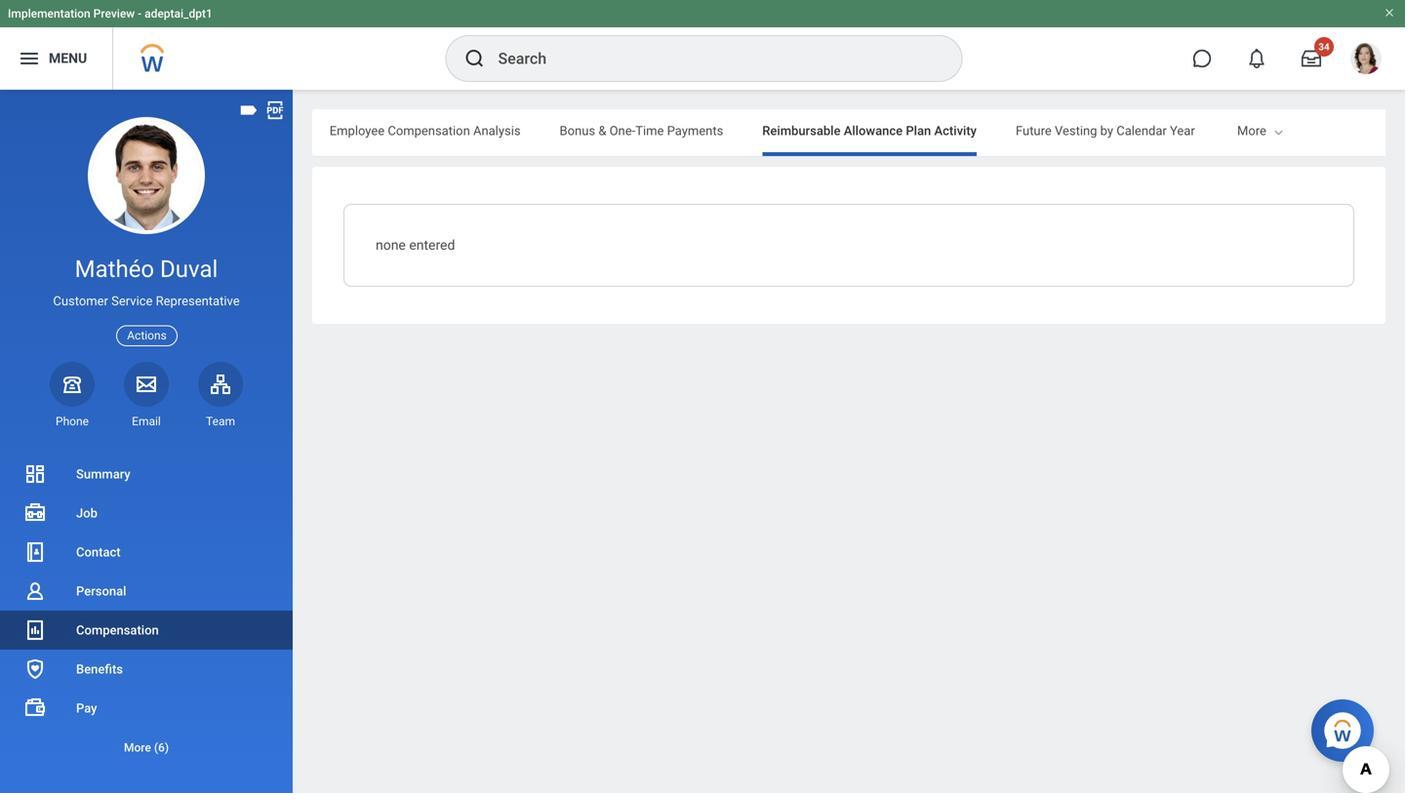 Task type: vqa. For each thing, say whether or not it's contained in the screenshot.
'region'
no



Task type: describe. For each thing, give the bounding box(es) containing it.
more for more (6)
[[124, 741, 151, 755]]

email
[[132, 415, 161, 428]]

search image
[[463, 47, 487, 70]]

reimbursable allowance plan activity
[[763, 123, 977, 138]]

more (6) button
[[0, 728, 293, 767]]

(6)
[[154, 741, 169, 755]]

Search Workday  search field
[[498, 37, 922, 80]]

benefits link
[[0, 650, 293, 689]]

-
[[138, 7, 142, 20]]

personal link
[[0, 572, 293, 611]]

compensation inside list
[[76, 623, 159, 638]]

job link
[[0, 494, 293, 533]]

preview
[[93, 7, 135, 20]]

inbox large image
[[1302, 49, 1322, 68]]

pay image
[[23, 697, 47, 720]]

job image
[[23, 502, 47, 525]]

analysis
[[473, 123, 521, 138]]

plan
[[906, 123, 932, 138]]

allowance
[[844, 123, 903, 138]]

personal
[[76, 584, 126, 599]]

employee
[[330, 123, 385, 138]]

duval
[[160, 255, 218, 283]]

mathéo duval
[[75, 255, 218, 283]]

list containing summary
[[0, 455, 293, 767]]

contact link
[[0, 533, 293, 572]]

none
[[376, 237, 406, 253]]

bonus
[[560, 123, 596, 138]]

reimbursable
[[763, 123, 841, 138]]

email button
[[124, 362, 169, 429]]

time
[[636, 123, 664, 138]]

summary
[[76, 467, 131, 482]]

notifications large image
[[1248, 49, 1267, 68]]

menu
[[49, 50, 87, 66]]

justify image
[[18, 47, 41, 70]]

mail image
[[135, 373, 158, 396]]

none entered
[[376, 237, 455, 253]]

adeptai_dpt1
[[145, 7, 213, 20]]

tab list containing employee compensation analysis
[[0, 109, 1196, 156]]

activity
[[935, 123, 977, 138]]

summary link
[[0, 455, 293, 494]]

implementation preview -   adeptai_dpt1
[[8, 7, 213, 20]]

actions
[[127, 329, 167, 343]]

job
[[76, 506, 98, 521]]

phone mathéo duval element
[[50, 414, 95, 429]]

team mathéo duval element
[[198, 414, 243, 429]]

benefits image
[[23, 658, 47, 681]]

year
[[1170, 123, 1196, 138]]

34
[[1319, 41, 1330, 53]]

view printable version (pdf) image
[[265, 100, 286, 121]]

pay
[[76, 701, 97, 716]]

future vesting by calendar year
[[1016, 123, 1196, 138]]

compensation image
[[23, 619, 47, 642]]

personal image
[[23, 580, 47, 603]]

team link
[[198, 362, 243, 429]]

view team image
[[209, 373, 232, 396]]

more (6)
[[124, 741, 169, 755]]



Task type: locate. For each thing, give the bounding box(es) containing it.
0 vertical spatial compensation
[[388, 123, 470, 138]]

compensation left analysis
[[388, 123, 470, 138]]

1 vertical spatial more
[[124, 741, 151, 755]]

compensation link
[[0, 611, 293, 650]]

calendar
[[1117, 123, 1167, 138]]

1 horizontal spatial compensation
[[388, 123, 470, 138]]

contact
[[76, 545, 121, 560]]

employee compensation analysis
[[330, 123, 521, 138]]

menu button
[[0, 27, 112, 90]]

&
[[599, 123, 607, 138]]

more left (6) at the left bottom
[[124, 741, 151, 755]]

contact image
[[23, 541, 47, 564]]

0 horizontal spatial compensation
[[76, 623, 159, 638]]

phone button
[[50, 362, 95, 429]]

1 vertical spatial compensation
[[76, 623, 159, 638]]

compensation
[[388, 123, 470, 138], [76, 623, 159, 638]]

list
[[0, 455, 293, 767]]

actions button
[[116, 326, 177, 346]]

entered
[[409, 237, 455, 253]]

0 horizontal spatial more
[[124, 741, 151, 755]]

more (6) button
[[0, 737, 293, 760]]

phone image
[[59, 373, 86, 396]]

phone
[[56, 415, 89, 428]]

more for more
[[1238, 123, 1267, 138]]

34 button
[[1291, 37, 1334, 80]]

navigation pane region
[[0, 90, 293, 794]]

service
[[111, 294, 153, 309]]

summary image
[[23, 463, 47, 486]]

vesting
[[1055, 123, 1098, 138]]

mathéo
[[75, 255, 154, 283]]

menu banner
[[0, 0, 1406, 90]]

implementation
[[8, 7, 90, 20]]

0 vertical spatial more
[[1238, 123, 1267, 138]]

by
[[1101, 123, 1114, 138]]

one-
[[610, 123, 636, 138]]

customer service representative
[[53, 294, 240, 309]]

representative
[[156, 294, 240, 309]]

tag image
[[238, 100, 260, 121]]

pay link
[[0, 689, 293, 728]]

more inside dropdown button
[[124, 741, 151, 755]]

payments
[[667, 123, 724, 138]]

profile logan mcneil image
[[1351, 43, 1382, 78]]

more
[[1238, 123, 1267, 138], [124, 741, 151, 755]]

1 horizontal spatial more
[[1238, 123, 1267, 138]]

email mathéo duval element
[[124, 414, 169, 429]]

customer
[[53, 294, 108, 309]]

compensation down personal
[[76, 623, 159, 638]]

bonus & one-time payments
[[560, 123, 724, 138]]

close environment banner image
[[1384, 7, 1396, 19]]

tab list
[[0, 109, 1196, 156]]

more right year
[[1238, 123, 1267, 138]]

team
[[206, 415, 235, 428]]

future
[[1016, 123, 1052, 138]]

benefits
[[76, 662, 123, 677]]



